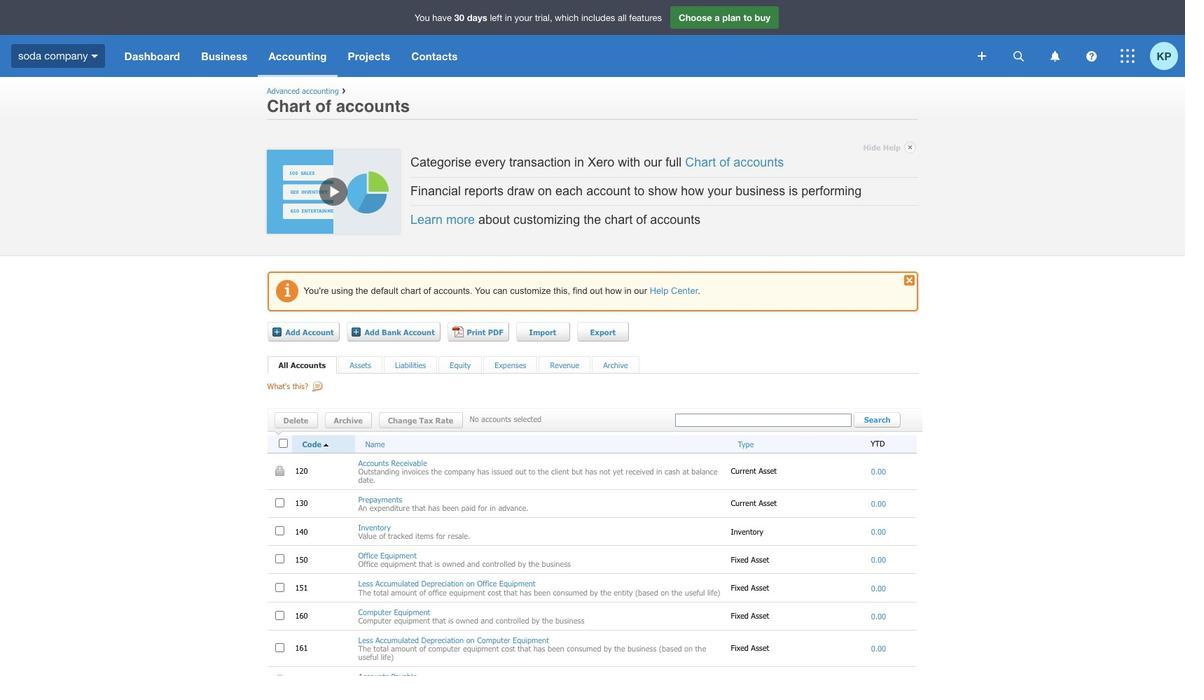 Task type: describe. For each thing, give the bounding box(es) containing it.
0.00 link for the total amount of office equipment cost that has been consumed by the entity (based on the useful life)
[[871, 584, 886, 593]]

advanced
[[267, 86, 300, 95]]

expenses
[[495, 360, 526, 370]]

learn more link
[[411, 213, 475, 227]]

owned for computer equipment
[[456, 616, 478, 625]]

0.00 for computer equipment that is owned and controlled by the business
[[871, 612, 886, 621]]

fixed for office equipment that is owned and controlled by the business
[[731, 555, 749, 565]]

trial,
[[535, 13, 552, 23]]

xero
[[588, 155, 615, 169]]

kp
[[1157, 49, 1172, 62]]

more
[[446, 213, 475, 227]]

on for office
[[466, 580, 475, 589]]

1 vertical spatial how
[[605, 285, 622, 296]]

160
[[295, 612, 310, 621]]

fixed for the total amount of computer equipment cost that has been consumed by the business (based on the useful life)
[[731, 644, 749, 653]]

1 vertical spatial chart
[[401, 285, 421, 296]]

0 vertical spatial accounts
[[291, 360, 326, 370]]

asset for the total amount of office equipment cost that has been consumed by the entity (based on the useful life)
[[751, 584, 769, 593]]

receivable
[[391, 459, 427, 468]]

0 horizontal spatial archive
[[334, 416, 363, 425]]

hide help
[[863, 143, 901, 152]]

inventory link
[[358, 523, 391, 532]]

current asset for outstanding invoices the company has issued out to the client but has not yet received in cash at balance date.
[[731, 467, 779, 476]]

advanced accounting link
[[267, 86, 339, 95]]

change tax rate link
[[379, 412, 463, 428]]

print
[[467, 328, 486, 337]]

dashboard
[[124, 50, 180, 62]]

asset for computer equipment that is owned and controlled by the business
[[751, 612, 769, 621]]

name
[[365, 440, 385, 449]]

expenditure
[[370, 504, 410, 513]]

2 horizontal spatial svg image
[[1121, 49, 1135, 63]]

0.00 for the total amount of office equipment cost that has been consumed by the entity (based on the useful life)
[[871, 584, 886, 593]]

print pdf link
[[447, 322, 509, 342]]

has left not
[[585, 467, 597, 476]]

can
[[493, 285, 508, 296]]

controlled for office equipment that is owned and controlled by the business
[[482, 560, 516, 569]]

has inside the less accumulated depreciation on office equipment the total amount of office equipment cost that has been consumed by the entity (based on the useful life)
[[520, 588, 532, 597]]

business inside office equipment office equipment that is owned and controlled by the business
[[542, 560, 571, 569]]

you have 30 days left in your trial, which includes all features
[[415, 12, 662, 23]]

at
[[683, 467, 689, 476]]

soda
[[18, 50, 41, 61]]

advance.
[[498, 504, 529, 513]]

you cannot delete/archive system accounts. image
[[275, 466, 284, 476]]

value
[[358, 532, 377, 541]]

on for computer
[[466, 636, 475, 645]]

asset for office equipment that is owned and controlled by the business
[[751, 555, 769, 565]]

0 vertical spatial our
[[644, 155, 662, 169]]

equity link
[[450, 360, 471, 370]]

add bank account link
[[346, 322, 440, 342]]

to inside 'banner'
[[744, 12, 752, 23]]

1 horizontal spatial archive link
[[603, 360, 628, 370]]

computer inside less accumulated depreciation on computer equipment the total amount of computer equipment cost that has been consumed by the business (based on the useful life)
[[477, 636, 510, 645]]

current for an expenditure that has been paid for in advance.
[[731, 499, 756, 508]]

add account
[[285, 328, 334, 337]]

contacts button
[[401, 35, 468, 77]]

default
[[371, 285, 398, 296]]

total for less accumulated depreciation on office equipment
[[374, 588, 389, 597]]

of down financial reports draw on each account to show how your business is performing
[[636, 213, 647, 227]]

(based for entity
[[635, 588, 658, 597]]

assets
[[350, 360, 371, 370]]

1 horizontal spatial chart
[[685, 155, 716, 169]]

accounts receivable link
[[358, 459, 427, 468]]

liabilities link
[[395, 360, 426, 370]]

›
[[342, 84, 346, 96]]

in inside accounts receivable outstanding invoices the company has issued out to the client but has not yet received in cash at balance date.
[[656, 467, 663, 476]]

prepayments an expenditure that has been paid for in advance.
[[358, 495, 529, 513]]

accumulated for office
[[376, 580, 419, 589]]

advanced accounting › chart of accounts
[[267, 84, 410, 116]]

0.00 for value of tracked items for resale.
[[871, 528, 886, 537]]

0.00 for the total amount of computer equipment cost that has been consumed by the business (based on the useful life)
[[871, 644, 886, 654]]

asset for an expenditure that has been paid for in advance.
[[759, 499, 777, 508]]

no accounts selected
[[470, 414, 542, 424]]

entity
[[614, 588, 633, 597]]

every
[[475, 155, 506, 169]]

prepayments link
[[358, 495, 402, 504]]

this,
[[554, 285, 570, 296]]

code link
[[302, 440, 351, 451]]

soda company button
[[0, 35, 114, 77]]

all
[[618, 13, 627, 23]]

0.00 link for computer equipment that is owned and controlled by the business
[[871, 612, 886, 621]]

life) for less accumulated depreciation on office equipment the total amount of office equipment cost that has been consumed by the entity (based on the useful life)
[[708, 588, 721, 597]]

less accumulated depreciation on computer equipment link
[[358, 636, 549, 645]]

equipment inside the less accumulated depreciation on office equipment the total amount of office equipment cost that has been consumed by the entity (based on the useful life)
[[499, 580, 536, 589]]

1 horizontal spatial you
[[475, 285, 490, 296]]

that inside the less accumulated depreciation on office equipment the total amount of office equipment cost that has been consumed by the entity (based on the useful life)
[[504, 588, 517, 597]]

of inside inventory value of tracked items for resale.
[[379, 532, 386, 541]]

by inside the less accumulated depreciation on office equipment the total amount of office equipment cost that has been consumed by the entity (based on the useful life)
[[590, 588, 598, 597]]

add account link
[[267, 322, 339, 342]]

on for each
[[538, 184, 552, 198]]

date.
[[358, 476, 376, 485]]

130
[[295, 499, 310, 508]]

in left "help center" link
[[625, 285, 632, 296]]

of inside less accumulated depreciation on computer equipment the total amount of computer equipment cost that has been consumed by the business (based on the useful life)
[[419, 644, 426, 654]]

paid
[[461, 504, 476, 513]]

depreciation for office
[[421, 580, 464, 589]]

equipment inside less accumulated depreciation on computer equipment the total amount of computer equipment cost that has been consumed by the business (based on the useful life)
[[463, 644, 499, 654]]

0.00 for an expenditure that has been paid for in advance.
[[871, 499, 886, 509]]

for inside inventory value of tracked items for resale.
[[436, 532, 446, 541]]

about
[[479, 213, 510, 227]]

each
[[556, 184, 583, 198]]

center
[[671, 285, 698, 296]]

business inside computer equipment computer equipment that is owned and controlled by the business
[[556, 616, 585, 625]]

draw
[[507, 184, 535, 198]]

1 horizontal spatial svg image
[[1051, 51, 1060, 61]]

amount for office
[[391, 588, 417, 597]]

an
[[358, 504, 367, 513]]

categorise every transaction in xero with our full chart of accounts
[[411, 155, 784, 169]]

1 horizontal spatial archive
[[603, 360, 628, 370]]

chart inside advanced accounting › chart of accounts
[[267, 97, 311, 116]]

1 vertical spatial archive link
[[325, 412, 372, 428]]

equipment inside the less accumulated depreciation on office equipment the total amount of office equipment cost that has been consumed by the entity (based on the useful life)
[[449, 588, 485, 597]]

fixed for computer equipment that is owned and controlled by the business
[[731, 612, 749, 621]]

add for add account
[[285, 328, 300, 337]]

not
[[599, 467, 611, 476]]

contacts
[[411, 50, 458, 62]]

in inside you have 30 days left in your trial, which includes all features
[[505, 13, 512, 23]]

current asset for an expenditure that has been paid for in advance.
[[731, 499, 779, 508]]

in left xero
[[575, 155, 584, 169]]

with
[[618, 155, 640, 169]]

equipment inside less accumulated depreciation on computer equipment the total amount of computer equipment cost that has been consumed by the business (based on the useful life)
[[513, 636, 549, 645]]

useful for the total amount of computer equipment cost that has been consumed by the business (based on the useful life)
[[358, 653, 379, 662]]

161
[[295, 644, 310, 653]]

0.00 link for office equipment that is owned and controlled by the business
[[871, 556, 886, 565]]

the inside office equipment office equipment that is owned and controlled by the business
[[529, 560, 540, 569]]

0.00 link for value of tracked items for resale.
[[871, 528, 886, 537]]

140
[[295, 527, 310, 536]]

fixed asset for the total amount of office equipment cost that has been consumed by the entity (based on the useful life)
[[731, 584, 772, 593]]

0 vertical spatial how
[[681, 184, 704, 198]]

categorise
[[411, 155, 472, 169]]

0.00 link for outstanding invoices the company has issued out to the client but has not yet received in cash at balance date.
[[871, 467, 886, 476]]

left
[[490, 13, 502, 23]]

current for outstanding invoices the company has issued out to the client but has not yet received in cash at balance date.
[[731, 467, 756, 476]]

and for computer equipment
[[481, 616, 493, 625]]

plan
[[723, 12, 741, 23]]

less for the total amount of office equipment cost that has been consumed by the entity (based on the useful life)
[[358, 580, 373, 589]]

accounts inside accounts receivable outstanding invoices the company has issued out to the client but has not yet received in cash at balance date.
[[358, 459, 389, 468]]

days
[[467, 12, 487, 23]]

banner containing kp
[[0, 0, 1185, 77]]

accumulated for computer
[[376, 636, 419, 645]]

what's this?
[[267, 382, 308, 391]]

have
[[432, 13, 452, 23]]

type
[[738, 440, 754, 449]]

office equipment link
[[358, 552, 417, 561]]

issued
[[492, 467, 513, 476]]

depreciation for computer
[[421, 636, 464, 645]]



Task type: vqa. For each thing, say whether or not it's contained in the screenshot.


Task type: locate. For each thing, give the bounding box(es) containing it.
0.00 link for an expenditure that has been paid for in advance.
[[871, 499, 886, 509]]

account
[[303, 328, 334, 337], [404, 328, 435, 337]]

7 0.00 from the top
[[871, 644, 886, 654]]

and down resale.
[[467, 560, 480, 569]]

1 horizontal spatial useful
[[685, 588, 705, 597]]

you left have on the top of page
[[415, 13, 430, 23]]

depreciation
[[421, 580, 464, 589], [421, 636, 464, 645]]

1 horizontal spatial help
[[883, 143, 901, 152]]

1 horizontal spatial and
[[481, 616, 493, 625]]

inventory for inventory value of tracked items for resale.
[[358, 523, 391, 532]]

you're using the default chart of accounts. you can customize this, find out how in our help center .
[[304, 285, 701, 296]]

2 account from the left
[[404, 328, 435, 337]]

depreciation down computer equipment computer equipment that is owned and controlled by the business
[[421, 636, 464, 645]]

owned for office equipment
[[442, 560, 465, 569]]

our left "help center" link
[[634, 285, 647, 296]]

add up the all accounts
[[285, 328, 300, 337]]

0 horizontal spatial and
[[467, 560, 480, 569]]

4 0.00 link from the top
[[871, 556, 886, 565]]

0 horizontal spatial for
[[436, 532, 446, 541]]

2 depreciation from the top
[[421, 636, 464, 645]]

of left accounts.
[[424, 285, 431, 296]]

0 vertical spatial amount
[[391, 588, 417, 597]]

has left the "issued"
[[478, 467, 489, 476]]

help left center
[[650, 285, 669, 296]]

0 vertical spatial chart
[[267, 97, 311, 116]]

1 vertical spatial chart
[[685, 155, 716, 169]]

equity
[[450, 360, 471, 370]]

soda company
[[18, 50, 88, 61]]

1 vertical spatial the
[[358, 644, 371, 654]]

controlled inside office equipment office equipment that is owned and controlled by the business
[[482, 560, 516, 569]]

equipment up computer equipment computer equipment that is owned and controlled by the business
[[449, 588, 485, 597]]

archive link up the code link in the bottom of the page
[[325, 412, 372, 428]]

to
[[744, 12, 752, 23], [634, 184, 645, 198], [529, 467, 536, 476]]

total
[[374, 588, 389, 597], [374, 644, 389, 654]]

120
[[295, 467, 310, 476]]

2 0.00 link from the top
[[871, 499, 886, 509]]

1 account from the left
[[303, 328, 334, 337]]

0 vertical spatial for
[[478, 504, 488, 513]]

that inside computer equipment computer equipment that is owned and controlled by the business
[[432, 616, 446, 625]]

accounts
[[291, 360, 326, 370], [358, 459, 389, 468]]

(based
[[635, 588, 658, 597], [659, 644, 682, 654]]

how right find
[[605, 285, 622, 296]]

0 horizontal spatial how
[[605, 285, 622, 296]]

has down the less accumulated depreciation on office equipment the total amount of office equipment cost that has been consumed by the entity (based on the useful life)
[[534, 644, 545, 654]]

owned inside computer equipment computer equipment that is owned and controlled by the business
[[456, 616, 478, 625]]

controlled inside computer equipment computer equipment that is owned and controlled by the business
[[496, 616, 529, 625]]

30
[[454, 12, 465, 23]]

3 0.00 from the top
[[871, 528, 886, 537]]

rate
[[435, 416, 453, 425]]

1 less from the top
[[358, 580, 373, 589]]

0 horizontal spatial useful
[[358, 653, 379, 662]]

less for the total amount of computer equipment cost that has been consumed by the business (based on the useful life)
[[358, 636, 373, 645]]

equipment down office
[[394, 616, 430, 625]]

1 vertical spatial our
[[634, 285, 647, 296]]

the down computer equipment 'link'
[[358, 644, 371, 654]]

1 accumulated from the top
[[376, 580, 419, 589]]

been down the less accumulated depreciation on office equipment the total amount of office equipment cost that has been consumed by the entity (based on the useful life)
[[548, 644, 564, 654]]

less inside the less accumulated depreciation on office equipment the total amount of office equipment cost that has been consumed by the entity (based on the useful life)
[[358, 580, 373, 589]]

life) for less accumulated depreciation on computer equipment the total amount of computer equipment cost that has been consumed by the business (based on the useful life)
[[381, 653, 394, 662]]

for right paid
[[478, 504, 488, 513]]

inventory inside inventory value of tracked items for resale.
[[358, 523, 391, 532]]

2 vertical spatial to
[[529, 467, 536, 476]]

but
[[572, 467, 583, 476]]

0 horizontal spatial you
[[415, 13, 430, 23]]

print pdf
[[467, 328, 503, 337]]

chart down account
[[605, 213, 633, 227]]

owned up less accumulated depreciation on computer equipment link
[[456, 616, 478, 625]]

help right hide at the right top of the page
[[883, 143, 901, 152]]

accounts up this?
[[291, 360, 326, 370]]

by inside computer equipment computer equipment that is owned and controlled by the business
[[532, 616, 540, 625]]

archive down the export
[[603, 360, 628, 370]]

code
[[302, 440, 322, 449]]

accounts up date.
[[358, 459, 389, 468]]

the inside the less accumulated depreciation on office equipment the total amount of office equipment cost that has been consumed by the entity (based on the useful life)
[[358, 588, 371, 597]]

of right "full"
[[720, 155, 730, 169]]

1 fixed asset from the top
[[731, 555, 772, 565]]

depreciation inside the less accumulated depreciation on office equipment the total amount of office equipment cost that has been consumed by the entity (based on the useful life)
[[421, 580, 464, 589]]

1 amount from the top
[[391, 588, 417, 597]]

2 accumulated from the top
[[376, 636, 419, 645]]

1 horizontal spatial accounts
[[358, 459, 389, 468]]

you left can
[[475, 285, 490, 296]]

cost for computer
[[502, 644, 515, 654]]

business down entity
[[628, 644, 657, 654]]

your
[[515, 13, 533, 23], [708, 184, 732, 198]]

2 fixed asset from the top
[[731, 584, 772, 593]]

how right show at the top of the page
[[681, 184, 704, 198]]

5 0.00 from the top
[[871, 584, 886, 593]]

fixed asset for the total amount of computer equipment cost that has been consumed by the business (based on the useful life)
[[731, 644, 772, 653]]

been for office
[[534, 588, 551, 597]]

3 0.00 link from the top
[[871, 528, 886, 537]]

account
[[586, 184, 631, 198]]

total inside the less accumulated depreciation on office equipment the total amount of office equipment cost that has been consumed by the entity (based on the useful life)
[[374, 588, 389, 597]]

equipment down computer equipment computer equipment that is owned and controlled by the business
[[463, 644, 499, 654]]

1 horizontal spatial out
[[590, 285, 603, 296]]

1 vertical spatial (based
[[659, 644, 682, 654]]

projects button
[[337, 35, 401, 77]]

company inside soda company popup button
[[44, 50, 88, 61]]

0.00 link for the total amount of computer equipment cost that has been consumed by the business (based on the useful life)
[[871, 644, 886, 654]]

equipment down the less accumulated depreciation on office equipment the total amount of office equipment cost that has been consumed by the entity (based on the useful life)
[[513, 636, 549, 645]]

inventory value of tracked items for resale.
[[358, 523, 470, 541]]

been inside prepayments an expenditure that has been paid for in advance.
[[442, 504, 459, 513]]

1 vertical spatial you
[[475, 285, 490, 296]]

the
[[584, 213, 601, 227], [356, 285, 368, 296], [431, 467, 442, 476], [538, 467, 549, 476], [529, 560, 540, 569], [601, 588, 611, 597], [672, 588, 683, 597], [542, 616, 553, 625], [614, 644, 625, 654], [695, 644, 706, 654]]

1 vertical spatial out
[[515, 467, 526, 476]]

0 vertical spatial total
[[374, 588, 389, 597]]

0 horizontal spatial your
[[515, 13, 533, 23]]

add bank account
[[365, 328, 435, 337]]

owned up less accumulated depreciation on office equipment link on the left bottom
[[442, 560, 465, 569]]

our left "full"
[[644, 155, 662, 169]]

pdf
[[488, 328, 503, 337]]

has up less accumulated depreciation on computer equipment the total amount of computer equipment cost that has been consumed by the business (based on the useful life)
[[520, 588, 532, 597]]

(based inside the less accumulated depreciation on office equipment the total amount of office equipment cost that has been consumed by the entity (based on the useful life)
[[635, 588, 658, 597]]

company inside accounts receivable outstanding invoices the company has issued out to the client but has not yet received in cash at balance date.
[[445, 467, 475, 476]]

useful inside the less accumulated depreciation on office equipment the total amount of office equipment cost that has been consumed by the entity (based on the useful life)
[[685, 588, 705, 597]]

equipment inside computer equipment computer equipment that is owned and controlled by the business
[[394, 616, 430, 625]]

1 vertical spatial is
[[435, 560, 440, 569]]

0 vertical spatial cost
[[488, 588, 502, 597]]

your down chart of accounts link
[[708, 184, 732, 198]]

account up 'all accounts' link
[[303, 328, 334, 337]]

chart right default
[[401, 285, 421, 296]]

outstanding
[[358, 467, 400, 476]]

consumed for less accumulated depreciation on computer equipment
[[567, 644, 601, 654]]

amount up computer equipment 'link'
[[391, 588, 417, 597]]

includes
[[581, 13, 615, 23]]

is inside office equipment office equipment that is owned and controlled by the business
[[435, 560, 440, 569]]

1 horizontal spatial chart
[[605, 213, 633, 227]]

delete link
[[274, 412, 318, 428]]

that down items
[[419, 560, 432, 569]]

1 the from the top
[[358, 588, 371, 597]]

using
[[331, 285, 353, 296]]

0.00 for office equipment that is owned and controlled by the business
[[871, 556, 886, 565]]

tracked
[[388, 532, 413, 541]]

7 0.00 link from the top
[[871, 644, 886, 654]]

equipment
[[380, 560, 416, 569], [449, 588, 485, 597], [394, 616, 430, 625], [463, 644, 499, 654]]

for
[[478, 504, 488, 513], [436, 532, 446, 541]]

office
[[358, 552, 378, 561], [358, 560, 378, 569], [477, 580, 497, 589]]

less inside less accumulated depreciation on computer equipment the total amount of computer equipment cost that has been consumed by the business (based on the useful life)
[[358, 636, 373, 645]]

1 vertical spatial depreciation
[[421, 636, 464, 645]]

by inside less accumulated depreciation on computer equipment the total amount of computer equipment cost that has been consumed by the business (based on the useful life)
[[604, 644, 612, 654]]

0 vertical spatial useful
[[685, 588, 705, 597]]

been inside the less accumulated depreciation on office equipment the total amount of office equipment cost that has been consumed by the entity (based on the useful life)
[[534, 588, 551, 597]]

0 horizontal spatial is
[[435, 560, 440, 569]]

asset for the total amount of computer equipment cost that has been consumed by the business (based on the useful life)
[[751, 644, 769, 653]]

0 vertical spatial out
[[590, 285, 603, 296]]

depreciation inside less accumulated depreciation on computer equipment the total amount of computer equipment cost that has been consumed by the business (based on the useful life)
[[421, 636, 464, 645]]

3 fixed from the top
[[731, 612, 749, 621]]

business inside less accumulated depreciation on computer equipment the total amount of computer equipment cost that has been consumed by the business (based on the useful life)
[[628, 644, 657, 654]]

1 fixed from the top
[[731, 555, 749, 565]]

that down computer equipment computer equipment that is owned and controlled by the business
[[518, 644, 531, 654]]

6 0.00 from the top
[[871, 612, 886, 621]]

0 horizontal spatial accounts
[[291, 360, 326, 370]]

accounts.
[[434, 285, 473, 296]]

resale.
[[448, 532, 470, 541]]

is up less accumulated depreciation on computer equipment link
[[448, 616, 454, 625]]

2 total from the top
[[374, 644, 389, 654]]

liabilities
[[395, 360, 426, 370]]

the inside computer equipment computer equipment that is owned and controlled by the business
[[542, 616, 553, 625]]

1 0.00 from the top
[[871, 467, 886, 476]]

show
[[648, 184, 678, 198]]

you inside you have 30 days left in your trial, which includes all features
[[415, 13, 430, 23]]

been left paid
[[442, 504, 459, 513]]

help center link
[[650, 285, 698, 296]]

to inside accounts receivable outstanding invoices the company has issued out to the client but has not yet received in cash at balance date.
[[529, 467, 536, 476]]

svg image inside soda company popup button
[[91, 54, 98, 58]]

2 horizontal spatial svg image
[[1086, 51, 1097, 61]]

equipment down the tracked
[[380, 552, 417, 561]]

consumed inside less accumulated depreciation on computer equipment the total amount of computer equipment cost that has been consumed by the business (based on the useful life)
[[567, 644, 601, 654]]

2 horizontal spatial to
[[744, 12, 752, 23]]

amount
[[391, 588, 417, 597], [391, 644, 417, 654]]

computer equipment computer equipment that is owned and controlled by the business
[[358, 608, 585, 625]]

less accumulated depreciation on computer equipment the total amount of computer equipment cost that has been consumed by the business (based on the useful life)
[[358, 636, 706, 662]]

1 vertical spatial amount
[[391, 644, 417, 654]]

0 horizontal spatial out
[[515, 467, 526, 476]]

0 vertical spatial you
[[415, 13, 430, 23]]

of inside advanced accounting › chart of accounts
[[315, 97, 331, 116]]

0 vertical spatial and
[[467, 560, 480, 569]]

3 fixed asset from the top
[[731, 612, 772, 621]]

0 vertical spatial depreciation
[[421, 580, 464, 589]]

1 vertical spatial company
[[445, 467, 475, 476]]

chart right "full"
[[685, 155, 716, 169]]

1 vertical spatial cost
[[502, 644, 515, 654]]

customizing
[[514, 213, 580, 227]]

fixed asset for office equipment that is owned and controlled by the business
[[731, 555, 772, 565]]

that inside prepayments an expenditure that has been paid for in advance.
[[412, 504, 426, 513]]

of down accounting
[[315, 97, 331, 116]]

financial reports draw on each account to show how your business is performing
[[411, 184, 862, 198]]

1 vertical spatial life)
[[381, 653, 394, 662]]

by inside office equipment office equipment that is owned and controlled by the business
[[518, 560, 526, 569]]

accounting
[[269, 50, 327, 62]]

total for less accumulated depreciation on computer equipment
[[374, 644, 389, 654]]

amount inside the less accumulated depreciation on office equipment the total amount of office equipment cost that has been consumed by the entity (based on the useful life)
[[391, 588, 417, 597]]

your left trial,
[[515, 13, 533, 23]]

dashboard link
[[114, 35, 191, 77]]

1 vertical spatial current asset
[[731, 499, 779, 508]]

1 vertical spatial controlled
[[496, 616, 529, 625]]

amount for computer
[[391, 644, 417, 654]]

1 horizontal spatial is
[[448, 616, 454, 625]]

revenue link
[[550, 360, 579, 370]]

(based for business
[[659, 644, 682, 654]]

asset for outstanding invoices the company has issued out to the client but has not yet received in cash at balance date.
[[759, 467, 777, 476]]

1 vertical spatial owned
[[456, 616, 478, 625]]

0 horizontal spatial company
[[44, 50, 88, 61]]

0.00 for outstanding invoices the company has issued out to the client but has not yet received in cash at balance date.
[[871, 467, 886, 476]]

0 horizontal spatial (based
[[635, 588, 658, 597]]

has inside less accumulated depreciation on computer equipment the total amount of computer equipment cost that has been consumed by the business (based on the useful life)
[[534, 644, 545, 654]]

equipment up computer equipment computer equipment that is owned and controlled by the business
[[499, 580, 536, 589]]

0 vertical spatial controlled
[[482, 560, 516, 569]]

which
[[555, 13, 579, 23]]

2 less from the top
[[358, 636, 373, 645]]

inventory for inventory
[[731, 527, 766, 536]]

(based inside less accumulated depreciation on computer equipment the total amount of computer equipment cost that has been consumed by the business (based on the useful life)
[[659, 644, 682, 654]]

1 vertical spatial your
[[708, 184, 732, 198]]

your inside you have 30 days left in your trial, which includes all features
[[515, 13, 533, 23]]

0 vertical spatial to
[[744, 12, 752, 23]]

0 horizontal spatial life)
[[381, 653, 394, 662]]

total down computer equipment 'link'
[[374, 644, 389, 654]]

0 vertical spatial (based
[[635, 588, 658, 597]]

accumulated up computer equipment 'link'
[[376, 580, 419, 589]]

archive link down the export
[[603, 360, 628, 370]]

1 vertical spatial useful
[[358, 653, 379, 662]]

has inside prepayments an expenditure that has been paid for in advance.
[[428, 504, 440, 513]]

accounts inside advanced accounting › chart of accounts
[[336, 97, 410, 116]]

2 0.00 from the top
[[871, 499, 886, 509]]

the inside less accumulated depreciation on computer equipment the total amount of computer equipment cost that has been consumed by the business (based on the useful life)
[[358, 644, 371, 654]]

to left show at the top of the page
[[634, 184, 645, 198]]

client
[[551, 467, 569, 476]]

kp button
[[1150, 35, 1185, 77]]

current down type
[[731, 499, 756, 508]]

1 vertical spatial archive
[[334, 416, 363, 425]]

items
[[416, 532, 434, 541]]

on
[[538, 184, 552, 198], [466, 580, 475, 589], [661, 588, 669, 597], [466, 636, 475, 645], [684, 644, 693, 654]]

office inside the less accumulated depreciation on office equipment the total amount of office equipment cost that has been consumed by the entity (based on the useful life)
[[477, 580, 497, 589]]

1 horizontal spatial add
[[365, 328, 380, 337]]

None text field
[[675, 414, 852, 427]]

depreciation down office equipment office equipment that is owned and controlled by the business
[[421, 580, 464, 589]]

2 the from the top
[[358, 644, 371, 654]]

of
[[315, 97, 331, 116], [720, 155, 730, 169], [636, 213, 647, 227], [424, 285, 431, 296], [379, 532, 386, 541], [419, 588, 426, 597], [419, 644, 426, 654]]

business
[[201, 50, 248, 62]]

0 vertical spatial chart
[[605, 213, 633, 227]]

0 horizontal spatial to
[[529, 467, 536, 476]]

2 current from the top
[[731, 499, 756, 508]]

yet
[[613, 467, 623, 476]]

1 horizontal spatial to
[[634, 184, 645, 198]]

what's this? link
[[267, 382, 323, 401]]

1 horizontal spatial (based
[[659, 644, 682, 654]]

business down the less accumulated depreciation on office equipment the total amount of office equipment cost that has been consumed by the entity (based on the useful life)
[[556, 616, 585, 625]]

cost down computer equipment computer equipment that is owned and controlled by the business
[[502, 644, 515, 654]]

.
[[698, 285, 701, 296]]

fixed asset for computer equipment that is owned and controlled by the business
[[731, 612, 772, 621]]

add
[[285, 328, 300, 337], [365, 328, 380, 337]]

cost for office
[[488, 588, 502, 597]]

less down computer equipment 'link'
[[358, 636, 373, 645]]

you
[[415, 13, 430, 23], [475, 285, 490, 296]]

None checkbox
[[278, 439, 288, 448], [275, 499, 284, 508], [275, 527, 284, 536], [275, 555, 284, 564], [275, 583, 284, 592], [275, 611, 284, 620], [278, 439, 288, 448], [275, 499, 284, 508], [275, 527, 284, 536], [275, 555, 284, 564], [275, 583, 284, 592], [275, 611, 284, 620]]

and inside computer equipment computer equipment that is owned and controlled by the business
[[481, 616, 493, 625]]

0 vertical spatial archive
[[603, 360, 628, 370]]

equipment inside computer equipment computer equipment that is owned and controlled by the business
[[394, 608, 430, 617]]

1 vertical spatial less
[[358, 636, 373, 645]]

archive link
[[603, 360, 628, 370], [325, 412, 372, 428]]

accumulated inside the less accumulated depreciation on office equipment the total amount of office equipment cost that has been consumed by the entity (based on the useful life)
[[376, 580, 419, 589]]

1 current from the top
[[731, 467, 756, 476]]

0 horizontal spatial chart
[[401, 285, 421, 296]]

1 horizontal spatial for
[[478, 504, 488, 513]]

that up less accumulated depreciation on computer equipment link
[[432, 616, 446, 625]]

less down office equipment link
[[358, 580, 373, 589]]

None checkbox
[[275, 644, 284, 653]]

accumulated inside less accumulated depreciation on computer equipment the total amount of computer equipment cost that has been consumed by the business (based on the useful life)
[[376, 636, 419, 645]]

1 vertical spatial current
[[731, 499, 756, 508]]

balance
[[692, 467, 718, 476]]

chart
[[605, 213, 633, 227], [401, 285, 421, 296]]

been for computer
[[548, 644, 564, 654]]

export link
[[577, 322, 629, 342]]

in inside prepayments an expenditure that has been paid for in advance.
[[490, 504, 496, 513]]

amount inside less accumulated depreciation on computer equipment the total amount of computer equipment cost that has been consumed by the business (based on the useful life)
[[391, 644, 417, 654]]

0 horizontal spatial chart
[[267, 97, 311, 116]]

life) inside the less accumulated depreciation on office equipment the total amount of office equipment cost that has been consumed by the entity (based on the useful life)
[[708, 588, 721, 597]]

change
[[388, 416, 417, 425]]

useful for the total amount of office equipment cost that has been consumed by the entity (based on the useful life)
[[685, 588, 705, 597]]

company right soda
[[44, 50, 88, 61]]

4 0.00 from the top
[[871, 556, 886, 565]]

5 0.00 link from the top
[[871, 584, 886, 593]]

archive up the code link in the bottom of the page
[[334, 416, 363, 425]]

that up inventory value of tracked items for resale. at bottom left
[[412, 504, 426, 513]]

choose
[[679, 12, 712, 23]]

4 fixed asset from the top
[[731, 644, 772, 653]]

equipment down office
[[394, 608, 430, 617]]

is left the performing
[[789, 184, 798, 198]]

transaction
[[509, 155, 571, 169]]

the up computer equipment 'link'
[[358, 588, 371, 597]]

amount down computer equipment 'link'
[[391, 644, 417, 654]]

0 horizontal spatial add
[[285, 328, 300, 337]]

total inside less accumulated depreciation on computer equipment the total amount of computer equipment cost that has been consumed by the business (based on the useful life)
[[374, 644, 389, 654]]

search
[[864, 415, 891, 424]]

all
[[278, 360, 288, 370]]

the for less accumulated depreciation on computer equipment
[[358, 644, 371, 654]]

1 horizontal spatial inventory
[[731, 527, 766, 536]]

0 vertical spatial help
[[883, 143, 901, 152]]

equipment inside office equipment office equipment that is owned and controlled by the business
[[380, 552, 417, 561]]

out right find
[[590, 285, 603, 296]]

4 fixed from the top
[[731, 644, 749, 653]]

life) inside less accumulated depreciation on computer equipment the total amount of computer equipment cost that has been consumed by the business (based on the useful life)
[[381, 653, 394, 662]]

out inside accounts receivable outstanding invoices the company has issued out to the client but has not yet received in cash at balance date.
[[515, 467, 526, 476]]

1 depreciation from the top
[[421, 580, 464, 589]]

controlled up less accumulated depreciation on computer equipment the total amount of computer equipment cost that has been consumed by the business (based on the useful life)
[[496, 616, 529, 625]]

is inside computer equipment computer equipment that is owned and controlled by the business
[[448, 616, 454, 625]]

banner
[[0, 0, 1185, 77]]

full
[[666, 155, 682, 169]]

accounting
[[302, 86, 339, 95]]

fixed for the total amount of office equipment cost that has been consumed by the entity (based on the useful life)
[[731, 584, 749, 593]]

0 horizontal spatial help
[[650, 285, 669, 296]]

0 horizontal spatial svg image
[[91, 54, 98, 58]]

the for less accumulated depreciation on office equipment
[[358, 588, 371, 597]]

0 horizontal spatial svg image
[[978, 52, 986, 60]]

accumulated down computer equipment 'link'
[[376, 636, 419, 645]]

cost up computer equipment computer equipment that is owned and controlled by the business
[[488, 588, 502, 597]]

and inside office equipment office equipment that is owned and controlled by the business
[[467, 560, 480, 569]]

0 vertical spatial the
[[358, 588, 371, 597]]

a
[[715, 12, 720, 23]]

svg image
[[1121, 49, 1135, 63], [1013, 51, 1024, 61], [91, 54, 98, 58]]

account right "bank"
[[404, 328, 435, 337]]

0 vertical spatial is
[[789, 184, 798, 198]]

for right items
[[436, 532, 446, 541]]

of right value
[[379, 532, 386, 541]]

consumed
[[553, 588, 588, 597], [567, 644, 601, 654]]

cost inside less accumulated depreciation on computer equipment the total amount of computer equipment cost that has been consumed by the business (based on the useful life)
[[502, 644, 515, 654]]

6 0.00 link from the top
[[871, 612, 886, 621]]

1 vertical spatial consumed
[[567, 644, 601, 654]]

equipment inside office equipment office equipment that is owned and controlled by the business
[[380, 560, 416, 569]]

total up computer equipment 'link'
[[374, 588, 389, 597]]

to left buy
[[744, 12, 752, 23]]

performing
[[802, 184, 862, 198]]

owned inside office equipment office equipment that is owned and controlled by the business
[[442, 560, 465, 569]]

1 0.00 link from the top
[[871, 467, 886, 476]]

2 horizontal spatial is
[[789, 184, 798, 198]]

that up computer equipment computer equipment that is owned and controlled by the business
[[504, 588, 517, 597]]

import
[[529, 328, 557, 337]]

current asset
[[731, 467, 779, 476], [731, 499, 779, 508]]

controlled up the less accumulated depreciation on office equipment the total amount of office equipment cost that has been consumed by the entity (based on the useful life)
[[482, 560, 516, 569]]

hide
[[863, 143, 881, 152]]

0 horizontal spatial account
[[303, 328, 334, 337]]

is for computer equipment computer equipment that is owned and controlled by the business
[[448, 616, 454, 625]]

been up less accumulated depreciation on computer equipment the total amount of computer equipment cost that has been consumed by the business (based on the useful life)
[[534, 588, 551, 597]]

is up less accumulated depreciation on office equipment link on the left bottom
[[435, 560, 440, 569]]

in right left
[[505, 13, 512, 23]]

of inside the less accumulated depreciation on office equipment the total amount of office equipment cost that has been consumed by the entity (based on the useful life)
[[419, 588, 426, 597]]

1 add from the left
[[285, 328, 300, 337]]

1 vertical spatial accounts
[[358, 459, 389, 468]]

and up less accumulated depreciation on computer equipment link
[[481, 616, 493, 625]]

been inside less accumulated depreciation on computer equipment the total amount of computer equipment cost that has been consumed by the business (based on the useful life)
[[548, 644, 564, 654]]

0 vertical spatial life)
[[708, 588, 721, 597]]

find
[[573, 285, 588, 296]]

1 horizontal spatial svg image
[[1013, 51, 1024, 61]]

delete
[[283, 416, 309, 425]]

useful inside less accumulated depreciation on computer equipment the total amount of computer equipment cost that has been consumed by the business (based on the useful life)
[[358, 653, 379, 662]]

1 total from the top
[[374, 588, 389, 597]]

1 horizontal spatial company
[[445, 467, 475, 476]]

this?
[[293, 382, 308, 391]]

0 vertical spatial company
[[44, 50, 88, 61]]

equipment down the tracked
[[380, 560, 416, 569]]

2 vertical spatial is
[[448, 616, 454, 625]]

to left client
[[529, 467, 536, 476]]

add for add bank account
[[365, 328, 380, 337]]

0 vertical spatial accumulated
[[376, 580, 419, 589]]

that inside less accumulated depreciation on computer equipment the total amount of computer equipment cost that has been consumed by the business (based on the useful life)
[[518, 644, 531, 654]]

current down type link
[[731, 467, 756, 476]]

cost inside the less accumulated depreciation on office equipment the total amount of office equipment cost that has been consumed by the entity (based on the useful life)
[[488, 588, 502, 597]]

1 horizontal spatial your
[[708, 184, 732, 198]]

that
[[412, 504, 426, 513], [419, 560, 432, 569], [504, 588, 517, 597], [432, 616, 446, 625], [518, 644, 531, 654]]

2 current asset from the top
[[731, 499, 779, 508]]

is for office equipment office equipment that is owned and controlled by the business
[[435, 560, 440, 569]]

1 current asset from the top
[[731, 467, 779, 476]]

received
[[626, 467, 654, 476]]

in left advance.
[[490, 504, 496, 513]]

2 add from the left
[[365, 328, 380, 337]]

1 vertical spatial been
[[534, 588, 551, 597]]

2 fixed from the top
[[731, 584, 749, 593]]

controlled for computer equipment that is owned and controlled by the business
[[496, 616, 529, 625]]

change tax rate
[[388, 416, 453, 425]]

for inside prepayments an expenditure that has been paid for in advance.
[[478, 504, 488, 513]]

150
[[295, 555, 310, 565]]

chart down 'advanced'
[[267, 97, 311, 116]]

1 horizontal spatial life)
[[708, 588, 721, 597]]

0 vertical spatial consumed
[[553, 588, 588, 597]]

has
[[478, 467, 489, 476], [585, 467, 597, 476], [428, 504, 440, 513], [520, 588, 532, 597], [534, 644, 545, 654]]

features
[[629, 13, 662, 23]]

of left computer at the bottom of page
[[419, 644, 426, 654]]

business up the less accumulated depreciation on office equipment the total amount of office equipment cost that has been consumed by the entity (based on the useful life)
[[542, 560, 571, 569]]

consumed inside the less accumulated depreciation on office equipment the total amount of office equipment cost that has been consumed by the entity (based on the useful life)
[[553, 588, 588, 597]]

out right the "issued"
[[515, 467, 526, 476]]

invoices
[[402, 467, 429, 476]]

1 vertical spatial total
[[374, 644, 389, 654]]

2 amount from the top
[[391, 644, 417, 654]]

learn more about customizing the chart of accounts
[[411, 213, 701, 227]]

of left office
[[419, 588, 426, 597]]

in left cash
[[656, 467, 663, 476]]

1 vertical spatial help
[[650, 285, 669, 296]]

assets link
[[350, 360, 371, 370]]

and for office equipment
[[467, 560, 480, 569]]

add left "bank"
[[365, 328, 380, 337]]

that inside office equipment office equipment that is owned and controlled by the business
[[419, 560, 432, 569]]

business down chart of accounts link
[[736, 184, 786, 198]]

company up prepayments an expenditure that has been paid for in advance.
[[445, 467, 475, 476]]

has up items
[[428, 504, 440, 513]]

1 vertical spatial for
[[436, 532, 446, 541]]

consumed for less accumulated depreciation on office equipment
[[553, 588, 588, 597]]

export
[[590, 328, 616, 337]]

svg image
[[1051, 51, 1060, 61], [1086, 51, 1097, 61], [978, 52, 986, 60]]



